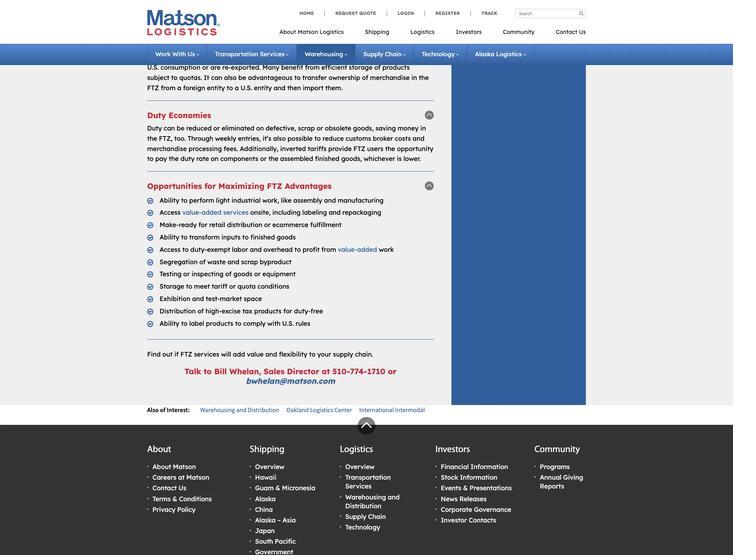 Task type: describe. For each thing, give the bounding box(es) containing it.
& inside about matson careers at matson contact us terms & conditions privacy policy
[[173, 495, 177, 503]]

users inside ftz users can improve cash flow by deferring duty until imported goods leave the ftz for u.s. consumption or are re-exported. many benefit from efficient storage of products subject to quotas. it can also be advantageous to transfer ownership of merchandise in the ftz from a foreign entity to a u.s. entity and then import them.
[[161, 53, 177, 61]]

make-ready for retail distribution or ecommerce fulfillment
[[160, 221, 342, 229]]

or inside ftz users can improve cash flow by deferring duty until imported goods leave the ftz for u.s. consumption or are re-exported. many benefit from efficient storage of products subject to quotas. it can also be advantageous to transfer ownership of merchandise in the ftz from a foreign entity to a u.s. entity and then import them.
[[202, 63, 209, 72]]

1 horizontal spatial international
[[360, 406, 394, 414]]

find out if ftz services will add value and flexibility to your supply chain.
[[147, 351, 373, 359]]

pacific
[[275, 538, 296, 546]]

assembled
[[280, 155, 313, 163]]

transfer inside ftz users can improve cash flow by deferring duty until imported goods leave the ftz for u.s. consumption or are re-exported. many benefit from efficient storage of products subject to quotas. it can also be advantageous to transfer ownership of merchandise in the ftz from a foreign entity to a u.s. entity and then import them.
[[303, 74, 327, 82]]

or inside talk to bill whelan, sales director at 510-774-1710 or bwhelan@matson.com
[[388, 367, 397, 377]]

work,
[[263, 196, 279, 205]]

services inside "overview transportation services warehousing and distribution supply chain technology"
[[346, 483, 372, 491]]

0 horizontal spatial from
[[161, 84, 176, 92]]

industrial
[[232, 196, 261, 205]]

also inside ftz users can improve cash flow by deferring duty until imported goods leave the ftz for u.s. consumption or are re-exported. many benefit from efficient storage of products subject to quotas. it can also be advantageous to transfer ownership of merchandise in the ftz from a foreign entity to a u.s. entity and then import them.
[[224, 74, 237, 82]]

be inside duty can be reduced or eliminated on defective, scrap or obsolete goods, saving money in the ftz, too. through weekly entries, it's also possible to reduce customs broker costs and merchandise processing fees. additionally, inverted tariffs provide ftz users the opportunity to pay the duty rate on components or the assembled finished goods, whichever is lower.
[[177, 124, 185, 132]]

its
[[423, 0, 431, 1]]

1 vertical spatial added
[[357, 246, 377, 254]]

0 vertical spatial u.s.
[[147, 63, 159, 72]]

labor
[[232, 246, 248, 254]]

also of interest:
[[147, 406, 190, 414]]

0 horizontal spatial duty-
[[191, 246, 207, 254]]

to inside matson logistics' ftz expedites the transfer and transportation of this merchandise with its close proximity to the
[[196, 3, 202, 11]]

interstate
[[147, 13, 177, 21]]

ftz right supply chain
[[402, 53, 414, 61]]

flexibility
[[279, 351, 308, 359]]

2 horizontal spatial from
[[322, 246, 336, 254]]

international intermodal link
[[360, 406, 425, 414]]

possible
[[288, 134, 313, 143]]

users inside duty can be reduced or eliminated on defective, scrap or obsolete goods, saving money in the ftz, too. through weekly entries, it's also possible to reduce customs broker costs and merchandise processing fees. additionally, inverted tariffs provide ftz users the opportunity to pay the duty rate on components or the assembled finished goods, whichever is lower.
[[367, 145, 384, 153]]

0 vertical spatial can
[[179, 53, 190, 61]]

south
[[255, 538, 273, 546]]

2 vertical spatial u.s.
[[282, 320, 294, 328]]

transportation services link for overview link related to logistics
[[346, 474, 391, 491]]

china
[[255, 506, 273, 514]]

to down distribution
[[242, 233, 249, 241]]

fulfillment
[[310, 221, 342, 229]]

logistics link
[[400, 26, 446, 41]]

transfer inside matson logistics' ftz expedites the transfer and transportation of this merchandise with its close proximity to the
[[260, 0, 284, 1]]

efficient
[[322, 63, 347, 72]]

merchandise inside matson logistics' ftz expedites the transfer and transportation of this merchandise with its close proximity to the
[[367, 0, 407, 1]]

community inside top menu navigation
[[503, 28, 535, 35]]

value-added services link
[[182, 209, 249, 217]]

privacy policy link
[[153, 506, 196, 514]]

light
[[216, 196, 230, 205]]

access for access
[[160, 209, 181, 217]]

about matson logistics link
[[280, 26, 355, 41]]

meet
[[194, 283, 210, 291]]

oakland inside the ', oakland international airport, the i-80 and i-5 interstate corridors, and intermodal rail ramps.'
[[268, 3, 294, 11]]

excise
[[222, 307, 241, 315]]

matson inside matson logistics' ftz expedites the transfer and transportation of this merchandise with its close proximity to the
[[147, 0, 170, 1]]

1 horizontal spatial warehousing and distribution link
[[346, 493, 400, 510]]

to left pay
[[147, 155, 154, 163]]

about for about matson logistics
[[280, 28, 296, 35]]

to left your
[[309, 351, 316, 359]]

to down distribution of high-excise tax products for duty-free at the bottom left of page
[[235, 320, 242, 328]]

1 horizontal spatial backtop image
[[425, 111, 434, 120]]

0 horizontal spatial contact us link
[[153, 484, 186, 493]]

consumption
[[161, 63, 201, 72]]

contact us
[[556, 28, 586, 35]]

at inside talk to bill whelan, sales director at 510-774-1710 or bwhelan@matson.com
[[322, 367, 330, 377]]

0 horizontal spatial shipping
[[250, 445, 285, 455]]

warehousing for warehousing and distribution
[[200, 406, 235, 414]]

Search search field
[[515, 9, 586, 18]]

it's
[[263, 134, 272, 143]]

your
[[317, 351, 331, 359]]

1 horizontal spatial services
[[223, 209, 249, 217]]

in inside ftz users can improve cash flow by deferring duty until imported goods leave the ftz for u.s. consumption or are re-exported. many benefit from efficient storage of products subject to quotas. it can also be advantageous to transfer ownership of merchandise in the ftz from a foreign entity to a u.s. entity and then import them.
[[412, 74, 417, 82]]

0 vertical spatial supply
[[364, 50, 383, 58]]

1 vertical spatial alaska
[[255, 495, 276, 503]]

0 horizontal spatial on
[[211, 155, 219, 163]]

careers at matson link
[[153, 474, 209, 482]]

access value-added services onsite, including labeling and repackaging
[[160, 209, 382, 217]]

about for about matson careers at matson contact us terms & conditions privacy policy
[[153, 463, 171, 471]]

waste
[[208, 258, 226, 266]]

duty inside duty can be reduced or eliminated on defective, scrap or obsolete goods, saving money in the ftz, too. through weekly entries, it's also possible to reduce customs broker costs and merchandise processing fees. additionally, inverted tariffs provide ftz users the opportunity to pay the duty rate on components or the assembled finished goods, whichever is lower.
[[181, 155, 195, 163]]

work with us
[[155, 50, 195, 58]]

programs link
[[540, 463, 570, 471]]

ftz inside matson logistics' ftz expedites the transfer and transportation of this merchandise with its close proximity to the
[[202, 0, 214, 1]]

shipping inside top menu navigation
[[365, 28, 389, 35]]

ability to transform inputs to finished goods
[[160, 233, 296, 241]]

the inside the ', oakland international airport, the i-80 and i-5 interstate corridors, and intermodal rail ramps.'
[[364, 3, 374, 11]]

until
[[306, 53, 319, 61]]

backtop image for business benefits
[[425, 40, 434, 49]]

1 vertical spatial goods
[[277, 233, 296, 241]]

international intermodal
[[360, 406, 425, 414]]

bwhelan@matson.com
[[246, 376, 335, 386]]

or up market
[[229, 283, 236, 291]]

of left "high-"
[[198, 307, 204, 315]]

finished inside duty can be reduced or eliminated on defective, scrap or obsolete goods, saving money in the ftz, too. through weekly entries, it's also possible to reduce customs broker costs and merchandise processing fees. additionally, inverted tariffs provide ftz users the opportunity to pay the duty rate on components or the assembled finished goods, whichever is lower.
[[315, 155, 340, 163]]

logistics'
[[172, 0, 201, 1]]

0 horizontal spatial warehousing and distribution link
[[200, 406, 280, 414]]

matson inside about matson logistics link
[[298, 28, 318, 35]]

airport,
[[339, 3, 362, 11]]

of inside matson logistics' ftz expedites the transfer and transportation of this merchandise with its close proximity to the
[[346, 0, 352, 1]]

2 vertical spatial goods
[[233, 270, 253, 278]]

1 vertical spatial finished
[[251, 233, 275, 241]]

2 vertical spatial products
[[206, 320, 233, 328]]

0 horizontal spatial transportation
[[215, 50, 258, 58]]

with
[[172, 50, 186, 58]]

ftz down subject
[[147, 84, 159, 92]]

are
[[211, 63, 221, 72]]

reports
[[540, 483, 565, 491]]

about matson link
[[153, 463, 196, 471]]

supply inside "overview transportation services warehousing and distribution supply chain technology"
[[346, 513, 367, 521]]

ability for ability to transform inputs to finished goods
[[160, 233, 179, 241]]

will
[[221, 351, 231, 359]]

saving
[[376, 124, 396, 132]]

financial information stock information events & presentations news releases corporate governance investor contacts
[[441, 463, 512, 525]]

reduce
[[323, 134, 344, 143]]

1 horizontal spatial us
[[188, 50, 195, 58]]

exempt
[[207, 246, 230, 254]]

to down ready
[[181, 233, 188, 241]]

0 vertical spatial distribution
[[160, 307, 196, 315]]

track link
[[471, 10, 498, 16]]

overview link for logistics
[[346, 463, 375, 471]]

0 vertical spatial goods,
[[353, 124, 374, 132]]

reduced
[[186, 124, 212, 132]]

also
[[147, 406, 159, 414]]

1 vertical spatial information
[[460, 474, 498, 482]]

events & presentations link
[[441, 484, 512, 493]]

transportation services
[[215, 50, 285, 58]]

this
[[354, 0, 365, 1]]

for up transform at the top
[[199, 221, 208, 229]]

1 vertical spatial value-
[[338, 246, 357, 254]]

events
[[441, 484, 462, 493]]

or down segregation
[[183, 270, 190, 278]]

or down the additionally, at the left top of the page
[[260, 155, 267, 163]]

tariffs
[[308, 145, 327, 153]]

or up weekly
[[214, 124, 220, 132]]

top menu navigation
[[280, 26, 586, 41]]

presentations
[[470, 484, 512, 493]]

broker
[[373, 134, 393, 143]]

overview for hawaii
[[255, 463, 285, 471]]

backtop image inside footer
[[358, 417, 376, 435]]

chain inside "overview transportation services warehousing and distribution supply chain technology"
[[368, 513, 386, 521]]

supply chain link for technology link corresponding to warehousing link
[[364, 50, 406, 58]]

investor contacts link
[[441, 516, 497, 525]]

duty can be reduced or eliminated on defective, scrap or obsolete goods, saving money in the ftz, too. through weekly entries, it's also possible to reduce customs broker costs and merchandise processing fees. additionally, inverted tariffs provide ftz users the opportunity to pay the duty rate on components or the assembled finished goods, whichever is lower.
[[147, 124, 434, 163]]

1 vertical spatial duty-
[[294, 307, 311, 315]]

1 vertical spatial oakland
[[287, 406, 309, 414]]

for up perform at the top left of the page
[[205, 181, 216, 191]]

2 a from the left
[[235, 84, 239, 92]]

repackaging
[[343, 209, 382, 217]]

of right also
[[160, 406, 166, 414]]

us inside top menu navigation
[[579, 28, 586, 35]]

2 horizontal spatial can
[[211, 74, 222, 82]]

1 vertical spatial investors
[[436, 445, 470, 455]]

to up segregation
[[182, 246, 189, 254]]

overview transportation services warehousing and distribution supply chain technology
[[346, 463, 400, 532]]

make-
[[160, 221, 179, 229]]

privacy
[[153, 506, 176, 514]]

or down access value-added services onsite, including labeling and repackaging
[[264, 221, 271, 229]]

home link
[[300, 10, 325, 16]]

financial information link
[[441, 463, 508, 471]]

supply chain link for technology link for rightmost warehousing and distribution link
[[346, 513, 386, 521]]

duty economies
[[147, 110, 211, 120]]

matson up careers at matson link
[[173, 463, 196, 471]]

1 vertical spatial goods,
[[341, 155, 362, 163]]

0 vertical spatial from
[[305, 63, 320, 72]]

maximizing
[[219, 181, 265, 191]]

0 horizontal spatial services
[[194, 351, 219, 359]]

1 horizontal spatial contact us link
[[546, 26, 586, 41]]

careers
[[153, 474, 176, 482]]

oakland logistics center
[[287, 406, 352, 414]]

assembly
[[293, 196, 322, 205]]

0 vertical spatial information
[[471, 463, 508, 471]]

then
[[287, 84, 301, 92]]

director
[[287, 367, 319, 377]]

ftz users can improve cash flow by deferring duty until imported goods leave the ftz for u.s. consumption or are re-exported. many benefit from efficient storage of products subject to quotas. it can also be advantageous to transfer ownership of merchandise in the ftz from a foreign entity to a u.s. entity and then import them.
[[147, 53, 429, 92]]

advantages
[[285, 181, 332, 191]]

2 vertical spatial alaska
[[255, 516, 276, 525]]

ftz down business
[[147, 53, 159, 61]]

1710
[[367, 367, 386, 377]]

of down storage
[[362, 74, 369, 82]]

about matson careers at matson contact us terms & conditions privacy policy
[[153, 463, 212, 514]]

releases
[[460, 495, 487, 503]]

us inside about matson careers at matson contact us terms & conditions privacy policy
[[179, 484, 186, 493]]

entries,
[[238, 134, 261, 143]]



Task type: vqa. For each thing, say whether or not it's contained in the screenshot.
goods inside the FTZ users can improve cash flow by deferring duty until imported goods leave the FTZ for U.S. consumption or are re-exported. Many benefit from efficient storage of products subject to quotas. It can also be advantageous to transfer ownership of merchandise in the FTZ from a foreign entity to a U.S. entity and then import them.
yes



Task type: locate. For each thing, give the bounding box(es) containing it.
to down re-
[[227, 84, 233, 92]]

ftz up ability to perform light industrial work, like assembly and manufacturing
[[267, 181, 282, 191]]

and inside matson logistics' ftz expedites the transfer and transportation of this merchandise with its close proximity to the
[[286, 0, 298, 1]]

0 horizontal spatial can
[[164, 124, 175, 132]]

corporate governance link
[[441, 506, 512, 514]]

also down re-
[[224, 74, 237, 82]]

ability down make-
[[160, 233, 179, 241]]

services up distribution
[[223, 209, 249, 217]]

investor
[[441, 516, 467, 525]]

u.s. down exported. at the left top of page
[[241, 84, 252, 92]]

services left will
[[194, 351, 219, 359]]

also inside duty can be reduced or eliminated on defective, scrap or obsolete goods, saving money in the ftz, too. through weekly entries, it's also possible to reduce customs broker costs and merchandise processing fees. additionally, inverted tariffs provide ftz users the opportunity to pay the duty rate on components or the assembled finished goods, whichever is lower.
[[273, 134, 286, 143]]

510-
[[333, 367, 350, 377]]

to down consumption
[[171, 74, 178, 82]]

tariff
[[212, 283, 228, 291]]

matson logistics image
[[147, 10, 220, 35]]

1 horizontal spatial services
[[346, 483, 372, 491]]

matson logistics' ftz expedites the transfer and transportation of this merchandise with its close proximity to the
[[147, 0, 431, 11]]

1 overview from the left
[[255, 463, 285, 471]]

u.s.
[[147, 63, 159, 72], [241, 84, 252, 92], [282, 320, 294, 328]]

0 vertical spatial community
[[503, 28, 535, 35]]

in inside duty can be reduced or eliminated on defective, scrap or obsolete goods, saving money in the ftz, too. through weekly entries, it's also possible to reduce customs broker costs and merchandise processing fees. additionally, inverted tariffs provide ftz users the opportunity to pay the duty rate on components or the assembled finished goods, whichever is lower.
[[421, 124, 426, 132]]

access up make-
[[160, 209, 181, 217]]

oakland logistics center link
[[287, 406, 352, 414]]

access for access to duty-exempt labor and overhead to profit from
[[160, 246, 181, 254]]

about inside about matson careers at matson contact us terms & conditions privacy policy
[[153, 463, 171, 471]]

ability to perform light industrial work, like assembly and manufacturing
[[160, 196, 384, 205]]

0 vertical spatial backtop image
[[425, 40, 434, 49]]

storage to meet tariff or quota conditions
[[160, 283, 290, 291]]

to inside talk to bill whelan, sales director at 510-774-1710 or bwhelan@matson.com
[[204, 367, 212, 377]]

0 vertical spatial merchandise
[[367, 0, 407, 1]]

also
[[224, 74, 237, 82], [273, 134, 286, 143]]

giving
[[564, 474, 584, 482]]

at inside about matson careers at matson contact us terms & conditions privacy policy
[[178, 474, 185, 482]]

from
[[305, 63, 320, 72], [161, 84, 176, 92], [322, 246, 336, 254]]

rules
[[296, 320, 311, 328]]

duty for duty economies
[[147, 110, 166, 120]]

section
[[443, 0, 595, 405]]

for down conditions
[[284, 307, 292, 315]]

to down opportunities
[[181, 196, 188, 205]]

to left meet
[[186, 283, 192, 291]]

5
[[410, 3, 413, 11]]

imported
[[321, 53, 349, 61]]

it
[[204, 74, 209, 82]]

japan
[[255, 527, 275, 535]]

& up privacy policy link
[[173, 495, 177, 503]]

with inside matson logistics' ftz expedites the transfer and transportation of this merchandise with its close proximity to the
[[408, 0, 422, 1]]

manufacturing
[[338, 196, 384, 205]]

0 vertical spatial users
[[161, 53, 177, 61]]

1 vertical spatial backtop image
[[358, 417, 376, 435]]

or
[[202, 63, 209, 72], [214, 124, 220, 132], [317, 124, 323, 132], [260, 155, 267, 163], [264, 221, 271, 229], [183, 270, 190, 278], [254, 270, 261, 278], [229, 283, 236, 291], [388, 367, 397, 377]]

shipping down quote
[[365, 28, 389, 35]]

duty up benefit
[[290, 53, 304, 61]]

1 horizontal spatial transfer
[[303, 74, 327, 82]]

1 horizontal spatial can
[[179, 53, 190, 61]]

scrap
[[298, 124, 315, 132], [241, 258, 258, 266]]

products
[[383, 63, 410, 72], [254, 307, 282, 315], [206, 320, 233, 328]]

1 vertical spatial from
[[161, 84, 176, 92]]

overview for transportation
[[346, 463, 375, 471]]

1 vertical spatial warehousing
[[200, 406, 235, 414]]

1 vertical spatial can
[[211, 74, 222, 82]]

flow
[[235, 53, 248, 61]]

products inside ftz users can improve cash flow by deferring duty until imported goods leave the ftz for u.s. consumption or are re-exported. many benefit from efficient storage of products subject to quotas. it can also be advantageous to transfer ownership of merchandise in the ftz from a foreign entity to a u.s. entity and then import them.
[[383, 63, 410, 72]]

1 horizontal spatial goods
[[277, 233, 296, 241]]

investors inside top menu navigation
[[456, 28, 482, 35]]

chain
[[385, 50, 402, 58], [368, 513, 386, 521]]

subject
[[147, 74, 169, 82]]

and
[[286, 0, 298, 1], [391, 3, 402, 11], [210, 13, 222, 21], [274, 84, 286, 92], [413, 134, 425, 143], [324, 196, 336, 205], [329, 209, 341, 217], [250, 246, 262, 254], [228, 258, 239, 266], [192, 295, 204, 303], [266, 351, 277, 359], [236, 406, 247, 414], [388, 493, 400, 501]]

1 horizontal spatial duty-
[[294, 307, 311, 315]]

work with us link
[[155, 50, 199, 58]]

value- down fulfillment
[[338, 246, 357, 254]]

1 access from the top
[[160, 209, 181, 217]]

community up alaska logistics link
[[503, 28, 535, 35]]

and inside "overview transportation services warehousing and distribution supply chain technology"
[[388, 493, 400, 501]]

search image
[[580, 11, 584, 16]]

transform
[[189, 233, 220, 241]]

footer containing about
[[0, 417, 734, 555]]

matson up close
[[147, 0, 170, 1]]

china link
[[255, 506, 273, 514]]

0 vertical spatial contact
[[556, 28, 578, 35]]

services
[[260, 50, 285, 58], [346, 483, 372, 491]]

1 ability from the top
[[160, 196, 179, 205]]

on up "it's"
[[256, 124, 264, 132]]

774-
[[350, 367, 367, 377]]

0 horizontal spatial with
[[268, 320, 281, 328]]

1 entity from the left
[[207, 84, 225, 92]]

overview inside overview hawaii guam & micronesia alaska china alaska – asia japan south pacific
[[255, 463, 285, 471]]

0 horizontal spatial distribution
[[160, 307, 196, 315]]

international right the center
[[360, 406, 394, 414]]

oakland up ramps.
[[268, 3, 294, 11]]

a left foreign
[[177, 84, 181, 92]]

about up about matson link
[[147, 445, 171, 455]]

2 vertical spatial about
[[153, 463, 171, 471]]

1 duty from the top
[[147, 110, 166, 120]]

0 vertical spatial also
[[224, 74, 237, 82]]

2 horizontal spatial us
[[579, 28, 586, 35]]

distribution inside "overview transportation services warehousing and distribution supply chain technology"
[[346, 502, 382, 510]]

2 duty from the top
[[147, 124, 162, 132]]

finished down make-ready for retail distribution or ecommerce fulfillment
[[251, 233, 275, 241]]

0 horizontal spatial scrap
[[241, 258, 258, 266]]

1 vertical spatial community
[[535, 445, 580, 455]]

can up ftz,
[[164, 124, 175, 132]]

ability for ability to label products to comply with u.s. rules
[[160, 320, 179, 328]]

money
[[398, 124, 419, 132]]

scrap down labor
[[241, 258, 258, 266]]

overview link for shipping
[[255, 463, 285, 471]]

ability down opportunities
[[160, 196, 179, 205]]

products down "high-"
[[206, 320, 233, 328]]

a
[[177, 84, 181, 92], [235, 84, 239, 92]]

exhibition and test-market space
[[160, 295, 262, 303]]

1 horizontal spatial scrap
[[298, 124, 315, 132]]

0 vertical spatial added
[[202, 209, 222, 217]]

merchandise up 80
[[367, 0, 407, 1]]

alaska link
[[255, 495, 276, 503]]

backtop image for opportunities for maximizing ftz advantages
[[425, 182, 434, 191]]

be
[[239, 74, 246, 82], [177, 124, 185, 132]]

policy
[[177, 506, 196, 514]]

0 vertical spatial value-
[[182, 209, 202, 217]]

transportation
[[215, 50, 258, 58], [346, 474, 391, 482]]

1 horizontal spatial warehousing
[[305, 50, 343, 58]]

of down 'leave'
[[375, 63, 381, 72]]

1 overview link from the left
[[255, 463, 285, 471]]

about down ramps.
[[280, 28, 296, 35]]

1 vertical spatial be
[[177, 124, 185, 132]]

& inside overview hawaii guam & micronesia alaska china alaska – asia japan south pacific
[[276, 484, 280, 493]]

contact inside about matson careers at matson contact us terms & conditions privacy policy
[[153, 484, 177, 493]]

oakland down bwhelan@matson.com link
[[287, 406, 309, 414]]

alaska down investors link
[[475, 50, 495, 58]]

2 access from the top
[[160, 246, 181, 254]]

warehousing and distribution
[[200, 406, 280, 414]]

0 horizontal spatial duty
[[181, 155, 195, 163]]

0 vertical spatial in
[[412, 74, 417, 82]]

international inside the ', oakland international airport, the i-80 and i-5 interstate corridors, and intermodal rail ramps.'
[[296, 3, 337, 11]]

for down logistics link
[[415, 53, 424, 61]]

distribution
[[227, 221, 263, 229]]

0 horizontal spatial in
[[412, 74, 417, 82]]

2 overview from the left
[[346, 463, 375, 471]]

transportation services link for work with us link
[[215, 50, 289, 58]]

value-added link
[[338, 246, 377, 254]]

us right with
[[188, 50, 195, 58]]

to up the then
[[295, 74, 301, 82]]

business benefits
[[147, 39, 216, 49]]

space
[[244, 295, 262, 303]]

about for about
[[147, 445, 171, 455]]

technology inside "overview transportation services warehousing and distribution supply chain technology"
[[346, 524, 381, 532]]

0 vertical spatial chain
[[385, 50, 402, 58]]

exhibition
[[160, 295, 190, 303]]

to left 'label'
[[181, 320, 188, 328]]

about up the careers
[[153, 463, 171, 471]]

1 vertical spatial on
[[211, 155, 219, 163]]

0 horizontal spatial technology link
[[346, 524, 381, 532]]

0 vertical spatial alaska
[[475, 50, 495, 58]]

or left are
[[202, 63, 209, 72]]

goods down ecommerce
[[277, 233, 296, 241]]

0 vertical spatial technology
[[422, 50, 455, 58]]

1 horizontal spatial overview
[[346, 463, 375, 471]]

1 vertical spatial duty
[[181, 155, 195, 163]]

and inside ftz users can improve cash flow by deferring duty until imported goods leave the ftz for u.s. consumption or are re-exported. many benefit from efficient storage of products subject to quotas. it can also be advantageous to transfer ownership of merchandise in the ftz from a foreign entity to a u.s. entity and then import them.
[[274, 84, 286, 92]]

merchandise down ftz,
[[147, 145, 187, 153]]

overview inside "overview transportation services warehousing and distribution supply chain technology"
[[346, 463, 375, 471]]

1 vertical spatial supply chain link
[[346, 513, 386, 521]]

products up comply
[[254, 307, 282, 315]]

with right comply
[[268, 320, 281, 328]]

from down subject
[[161, 84, 176, 92]]

1 horizontal spatial on
[[256, 124, 264, 132]]

opportunities for maximizing ftz advantages
[[147, 181, 332, 191]]

2 vertical spatial merchandise
[[147, 145, 187, 153]]

duty inside ftz users can improve cash flow by deferring duty until imported goods leave the ftz for u.s. consumption or are re-exported. many benefit from efficient storage of products subject to quotas. it can also be advantageous to transfer ownership of merchandise in the ftz from a foreign entity to a u.s. entity and then import them.
[[290, 53, 304, 61]]

1 vertical spatial transportation services link
[[346, 474, 391, 491]]

ability to label products to comply with u.s. rules
[[160, 320, 311, 328]]

of up the airport,
[[346, 0, 352, 1]]

alaska
[[475, 50, 495, 58], [255, 495, 276, 503], [255, 516, 276, 525]]

shipping
[[365, 28, 389, 35], [250, 445, 285, 455]]

1 horizontal spatial technology
[[422, 50, 455, 58]]

0 vertical spatial oakland
[[268, 3, 294, 11]]

community link
[[493, 26, 546, 41]]

to up tariffs at the top left
[[315, 134, 321, 143]]

scrap up possible at the left top of page
[[298, 124, 315, 132]]

exported.
[[231, 63, 261, 72]]

transfer up ,
[[260, 0, 284, 1]]

warehousing inside "overview transportation services warehousing and distribution supply chain technology"
[[346, 493, 386, 501]]

None search field
[[515, 9, 586, 18]]

and inside duty can be reduced or eliminated on defective, scrap or obsolete goods, saving money in the ftz, too. through weekly entries, it's also possible to reduce customs broker costs and merchandise processing fees. additionally, inverted tariffs provide ftz users the opportunity to pay the duty rate on components or the assembled finished goods, whichever is lower.
[[413, 134, 425, 143]]

1 vertical spatial u.s.
[[241, 84, 252, 92]]

technology
[[422, 50, 455, 58], [346, 524, 381, 532]]

1 vertical spatial products
[[254, 307, 282, 315]]

goods, down provide
[[341, 155, 362, 163]]

duty
[[290, 53, 304, 61], [181, 155, 195, 163]]

goods up storage
[[351, 53, 370, 61]]

or up quota
[[254, 270, 261, 278]]

0 vertical spatial access
[[160, 209, 181, 217]]

profit
[[303, 246, 320, 254]]

warehousing for warehousing
[[305, 50, 343, 58]]

register
[[436, 10, 460, 16]]

merchandise inside duty can be reduced or eliminated on defective, scrap or obsolete goods, saving money in the ftz, too. through weekly entries, it's also possible to reduce customs broker costs and merchandise processing fees. additionally, inverted tariffs provide ftz users the opportunity to pay the duty rate on components or the assembled finished goods, whichever is lower.
[[147, 145, 187, 153]]

can up consumption
[[179, 53, 190, 61]]

0 vertical spatial duty
[[290, 53, 304, 61]]

transfer up "import"
[[303, 74, 327, 82]]

matson up conditions
[[187, 474, 209, 482]]

2 vertical spatial distribution
[[346, 502, 382, 510]]

ftz right the if
[[181, 351, 192, 359]]

eliminated
[[222, 124, 255, 132]]

1 backtop image from the top
[[425, 40, 434, 49]]

for inside ftz users can improve cash flow by deferring duty until imported goods leave the ftz for u.s. consumption or are re-exported. many benefit from efficient storage of products subject to quotas. it can also be advantageous to transfer ownership of merchandise in the ftz from a foreign entity to a u.s. entity and then import them.
[[415, 53, 424, 61]]

0 vertical spatial shipping
[[365, 28, 389, 35]]

2 horizontal spatial warehousing
[[346, 493, 386, 501]]

1 horizontal spatial distribution
[[248, 406, 280, 414]]

0 horizontal spatial be
[[177, 124, 185, 132]]

0 horizontal spatial contact
[[153, 484, 177, 493]]

matson down home
[[298, 28, 318, 35]]

to left bill
[[204, 367, 212, 377]]

1 vertical spatial duty
[[147, 124, 162, 132]]

logistics inside footer
[[340, 445, 373, 455]]

contact down the careers
[[153, 484, 177, 493]]

2 horizontal spatial &
[[463, 484, 468, 493]]

1 horizontal spatial shipping
[[365, 28, 389, 35]]

& right guam
[[276, 484, 280, 493]]

1 horizontal spatial entity
[[254, 84, 272, 92]]

in
[[412, 74, 417, 82], [421, 124, 426, 132]]

with up '5'
[[408, 0, 422, 1]]

goods up quota
[[233, 270, 253, 278]]

0 horizontal spatial technology
[[346, 524, 381, 532]]

about inside top menu navigation
[[280, 28, 296, 35]]

1 horizontal spatial users
[[367, 145, 384, 153]]

duty- down transform at the top
[[191, 246, 207, 254]]

contact us link down the careers
[[153, 484, 186, 493]]

scrap inside duty can be reduced or eliminated on defective, scrap or obsolete goods, saving money in the ftz, too. through weekly entries, it's also possible to reduce customs broker costs and merchandise processing fees. additionally, inverted tariffs provide ftz users the opportunity to pay the duty rate on components or the assembled finished goods, whichever is lower.
[[298, 124, 315, 132]]

transportation inside "overview transportation services warehousing and distribution supply chain technology"
[[346, 474, 391, 482]]

can inside duty can be reduced or eliminated on defective, scrap or obsolete goods, saving money in the ftz, too. through weekly entries, it's also possible to reduce customs broker costs and merchandise processing fees. additionally, inverted tariffs provide ftz users the opportunity to pay the duty rate on components or the assembled finished goods, whichever is lower.
[[164, 124, 175, 132]]

components
[[220, 155, 259, 163]]

1 vertical spatial ability
[[160, 233, 179, 241]]

backtop image
[[425, 40, 434, 49], [425, 182, 434, 191]]

talk
[[185, 367, 201, 377]]

1 horizontal spatial u.s.
[[241, 84, 252, 92]]

investors up financial
[[436, 445, 470, 455]]

added left work
[[357, 246, 377, 254]]

0 vertical spatial transfer
[[260, 0, 284, 1]]

be inside ftz users can improve cash flow by deferring duty until imported goods leave the ftz for u.s. consumption or are re-exported. many benefit from efficient storage of products subject to quotas. it can also be advantageous to transfer ownership of merchandise in the ftz from a foreign entity to a u.s. entity and then import them.
[[239, 74, 246, 82]]

register link
[[425, 10, 471, 16]]

be up the too.
[[177, 124, 185, 132]]

technology link for rightmost warehousing and distribution link
[[346, 524, 381, 532]]

ability down exhibition
[[160, 320, 179, 328]]

duty- up the rules at the left bottom of page
[[294, 307, 311, 315]]

terms
[[153, 495, 171, 503]]

1 vertical spatial transportation
[[346, 474, 391, 482]]

contact inside top menu navigation
[[556, 28, 578, 35]]

1 vertical spatial scrap
[[241, 258, 258, 266]]

technology link for warehousing link
[[422, 50, 459, 58]]

merchandise down 'leave'
[[370, 74, 410, 82]]

ability for ability to perform light industrial work, like assembly and manufacturing
[[160, 196, 179, 205]]

value- up ready
[[182, 209, 202, 217]]

1 a from the left
[[177, 84, 181, 92]]

2 backtop image from the top
[[425, 182, 434, 191]]

proximity
[[165, 3, 194, 11]]

find
[[147, 351, 161, 359]]

supply chain link
[[364, 50, 406, 58], [346, 513, 386, 521]]

whichever
[[364, 155, 395, 163]]

& inside 'financial information stock information events & presentations news releases corporate governance investor contacts'
[[463, 484, 468, 493]]

stock information link
[[441, 474, 498, 482]]

0 horizontal spatial international
[[296, 3, 337, 11]]

to left profit
[[295, 246, 301, 254]]

0 horizontal spatial u.s.
[[147, 63, 159, 72]]

2 ability from the top
[[160, 233, 179, 241]]

0 vertical spatial warehousing and distribution link
[[200, 406, 280, 414]]

benefit
[[281, 63, 303, 72]]

many
[[263, 63, 280, 72]]

or up reduce
[[317, 124, 323, 132]]

by
[[250, 53, 257, 61]]

storage
[[160, 283, 184, 291]]

also down defective,
[[273, 134, 286, 143]]

1 horizontal spatial &
[[276, 484, 280, 493]]

segregation of waste and scrap byproduct
[[160, 258, 292, 266]]

whelan,
[[230, 367, 261, 377]]

0 vertical spatial ability
[[160, 196, 179, 205]]

merchandise inside ftz users can improve cash flow by deferring duty until imported goods leave the ftz for u.s. consumption or are re-exported. many benefit from efficient storage of products subject to quotas. it can also be advantageous to transfer ownership of merchandise in the ftz from a foreign entity to a u.s. entity and then import them.
[[370, 74, 410, 82]]

0 horizontal spatial transfer
[[260, 0, 284, 1]]

u.s. left the rules at the left bottom of page
[[282, 320, 294, 328]]

1 horizontal spatial finished
[[315, 155, 340, 163]]

duty for duty can be reduced or eliminated on defective, scrap or obsolete goods, saving money in the ftz, too. through weekly entries, it's also possible to reduce customs broker costs and merchandise processing fees. additionally, inverted tariffs provide ftz users the opportunity to pay the duty rate on components or the assembled finished goods, whichever is lower.
[[147, 124, 162, 132]]

1 horizontal spatial technology link
[[422, 50, 459, 58]]

entity down the advantageous
[[254, 84, 272, 92]]

0 vertical spatial services
[[260, 50, 285, 58]]

1 horizontal spatial with
[[408, 0, 422, 1]]

u.s. up subject
[[147, 63, 159, 72]]

news releases link
[[441, 495, 487, 503]]

lower.
[[404, 155, 421, 163]]

investors down track link
[[456, 28, 482, 35]]

2 i- from the left
[[404, 3, 410, 11]]

0 horizontal spatial backtop image
[[358, 417, 376, 435]]

of up inspecting
[[199, 258, 206, 266]]

goods, up customs
[[353, 124, 374, 132]]

guam
[[255, 484, 274, 493]]

japan link
[[255, 527, 275, 535]]

footer
[[0, 417, 734, 555]]

be down exported. at the left top of page
[[239, 74, 246, 82]]

or right 1710
[[388, 367, 397, 377]]

1 vertical spatial merchandise
[[370, 74, 410, 82]]

0 vertical spatial us
[[579, 28, 586, 35]]

0 vertical spatial on
[[256, 124, 264, 132]]

chain.
[[355, 351, 373, 359]]

benefits
[[184, 39, 216, 49]]

ftz inside duty can be reduced or eliminated on defective, scrap or obsolete goods, saving money in the ftz, too. through weekly entries, it's also possible to reduce customs broker costs and merchandise processing fees. additionally, inverted tariffs provide ftz users the opportunity to pay the duty rate on components or the assembled finished goods, whichever is lower.
[[354, 145, 366, 153]]

1 vertical spatial at
[[178, 474, 185, 482]]

& up news releases link
[[463, 484, 468, 493]]

duty inside duty can be reduced or eliminated on defective, scrap or obsolete goods, saving money in the ftz, too. through weekly entries, it's also possible to reduce customs broker costs and merchandise processing fees. additionally, inverted tariffs provide ftz users the opportunity to pay the duty rate on components or the assembled finished goods, whichever is lower.
[[147, 124, 162, 132]]

0 horizontal spatial services
[[260, 50, 285, 58]]

free
[[311, 307, 323, 315]]

&
[[276, 484, 280, 493], [463, 484, 468, 493], [173, 495, 177, 503]]

–
[[278, 516, 281, 525]]

0 vertical spatial technology link
[[422, 50, 459, 58]]

alaska logistics link
[[475, 50, 526, 58]]

3 ability from the top
[[160, 320, 179, 328]]

deferring
[[259, 53, 288, 61]]

transfer
[[260, 0, 284, 1], [303, 74, 327, 82]]

shipping up hawaii at the bottom of the page
[[250, 445, 285, 455]]

processing
[[189, 145, 222, 153]]

1 horizontal spatial i-
[[404, 3, 410, 11]]

2 overview link from the left
[[346, 463, 375, 471]]

contact us link down "search" search box
[[546, 26, 586, 41]]

0 horizontal spatial added
[[202, 209, 222, 217]]

backtop image
[[425, 111, 434, 120], [358, 417, 376, 435]]

information up events & presentations link
[[460, 474, 498, 482]]

2 entity from the left
[[254, 84, 272, 92]]

micronesia
[[282, 484, 316, 493]]

corporate
[[441, 506, 472, 514]]

2 vertical spatial from
[[322, 246, 336, 254]]

users up whichever
[[367, 145, 384, 153]]

1 horizontal spatial at
[[322, 367, 330, 377]]

opportunities
[[147, 181, 202, 191]]

us down the search icon at the top
[[579, 28, 586, 35]]

of down segregation of waste and scrap byproduct
[[225, 270, 232, 278]]

1 i- from the left
[[376, 3, 381, 11]]

0 vertical spatial international
[[296, 3, 337, 11]]

1 vertical spatial about
[[147, 445, 171, 455]]

distribution
[[160, 307, 196, 315], [248, 406, 280, 414], [346, 502, 382, 510]]

goods inside ftz users can improve cash flow by deferring duty until imported goods leave the ftz for u.s. consumption or are re-exported. many benefit from efficient storage of products subject to quotas. it can also be advantageous to transfer ownership of merchandise in the ftz from a foreign entity to a u.s. entity and then import them.
[[351, 53, 370, 61]]

0 horizontal spatial finished
[[251, 233, 275, 241]]

2 horizontal spatial distribution
[[346, 502, 382, 510]]

1 vertical spatial access
[[160, 246, 181, 254]]

labeling
[[303, 209, 327, 217]]



